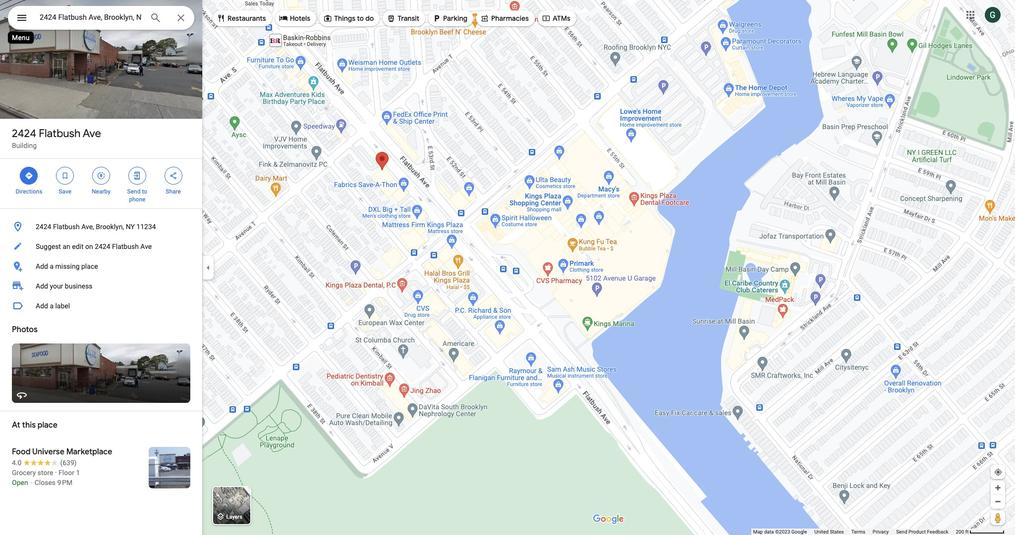 Task type: vqa. For each thing, say whether or not it's contained in the screenshot.
second "6:00 AM" from the bottom
no



Task type: describe. For each thing, give the bounding box(es) containing it.
2424 flatbush ave main content
[[0, 0, 202, 536]]

map
[[753, 530, 763, 535]]

 transit
[[387, 13, 419, 24]]

zoom in image
[[995, 485, 1002, 492]]

terms
[[852, 530, 866, 535]]

 parking
[[432, 13, 468, 24]]

an
[[63, 243, 70, 251]]


[[133, 171, 142, 181]]

ave,
[[81, 223, 94, 231]]

this
[[22, 421, 36, 431]]

send for send product feedback
[[896, 530, 908, 535]]

grocery
[[12, 470, 36, 477]]

your
[[50, 283, 63, 291]]


[[480, 13, 489, 24]]

do
[[366, 14, 374, 23]]

2 vertical spatial 2424
[[95, 243, 110, 251]]


[[169, 171, 178, 181]]

send to phone
[[127, 188, 147, 203]]

 hotels
[[279, 13, 310, 24]]

show your location image
[[994, 469, 1003, 477]]

at
[[12, 421, 20, 431]]

add your business
[[36, 283, 93, 291]]

add a label button
[[0, 296, 202, 316]]

2424 flatbush ave building
[[12, 127, 101, 150]]

floor
[[59, 470, 74, 477]]

send product feedback button
[[896, 529, 949, 536]]

food universe marketplace
[[12, 448, 112, 458]]


[[24, 171, 33, 181]]

privacy
[[873, 530, 889, 535]]

200
[[956, 530, 964, 535]]

united
[[815, 530, 829, 535]]

nearby
[[92, 188, 111, 195]]

·
[[55, 470, 57, 477]]

add for add a label
[[36, 302, 48, 310]]

add for add a missing place
[[36, 263, 48, 271]]

⋅
[[30, 479, 33, 487]]

atms
[[553, 14, 571, 23]]


[[97, 171, 106, 181]]


[[16, 11, 28, 25]]

2424 for ave,
[[36, 223, 51, 231]]


[[279, 13, 288, 24]]

united states button
[[815, 529, 844, 536]]

2424 flatbush ave, brooklyn, ny 11234 button
[[0, 217, 202, 237]]

united states
[[815, 530, 844, 535]]

add a missing place
[[36, 263, 98, 271]]


[[387, 13, 396, 24]]

©2023
[[775, 530, 790, 535]]

things
[[334, 14, 356, 23]]

200 ft
[[956, 530, 969, 535]]

add for add your business
[[36, 283, 48, 291]]

universe
[[32, 448, 64, 458]]

to inside send to phone
[[142, 188, 147, 195]]

google maps element
[[0, 0, 1015, 536]]

2424 for ave
[[12, 127, 36, 141]]

open
[[12, 479, 28, 487]]

states
[[830, 530, 844, 535]]

feedback
[[927, 530, 949, 535]]

11234
[[136, 223, 156, 231]]

building
[[12, 142, 37, 150]]


[[217, 13, 226, 24]]



Task type: locate. For each thing, give the bounding box(es) containing it.
3 add from the top
[[36, 302, 48, 310]]

0 horizontal spatial send
[[127, 188, 141, 195]]

send
[[127, 188, 141, 195], [896, 530, 908, 535]]

0 vertical spatial to
[[357, 14, 364, 23]]

to up phone
[[142, 188, 147, 195]]

flatbush for ave,
[[53, 223, 80, 231]]

1 horizontal spatial send
[[896, 530, 908, 535]]

brooklyn,
[[96, 223, 124, 231]]

a left the label
[[50, 302, 54, 310]]


[[432, 13, 441, 24]]

 restaurants
[[217, 13, 266, 24]]

place
[[81, 263, 98, 271], [38, 421, 57, 431]]

1 horizontal spatial place
[[81, 263, 98, 271]]

place down on at the top
[[81, 263, 98, 271]]

 search field
[[8, 6, 194, 32]]

1 vertical spatial a
[[50, 302, 54, 310]]

add inside button
[[36, 263, 48, 271]]

add left the label
[[36, 302, 48, 310]]

 pharmacies
[[480, 13, 529, 24]]

google
[[792, 530, 807, 535]]

0 vertical spatial 2424
[[12, 127, 36, 141]]

business
[[65, 283, 93, 291]]

add your business link
[[0, 277, 202, 296]]

1
[[76, 470, 80, 477]]

ave inside button
[[140, 243, 152, 251]]

add inside "button"
[[36, 302, 48, 310]]

 button
[[8, 6, 36, 32]]

privacy button
[[873, 529, 889, 536]]

1 vertical spatial place
[[38, 421, 57, 431]]

footer containing map data ©2023 google
[[753, 529, 956, 536]]

on
[[85, 243, 93, 251]]

flatbush inside suggest an edit on 2424 flatbush ave button
[[112, 243, 139, 251]]

200 ft button
[[956, 530, 1005, 535]]

0 vertical spatial a
[[50, 263, 54, 271]]

1 vertical spatial send
[[896, 530, 908, 535]]

terms button
[[852, 529, 866, 536]]

to left the do
[[357, 14, 364, 23]]

1 vertical spatial 2424
[[36, 223, 51, 231]]

a for missing
[[50, 263, 54, 271]]

flatbush
[[39, 127, 80, 141], [53, 223, 80, 231], [112, 243, 139, 251]]

hotels
[[290, 14, 310, 23]]

add a missing place button
[[0, 257, 202, 277]]

2424 inside the 2424 flatbush ave building
[[12, 127, 36, 141]]

data
[[764, 530, 774, 535]]

directions
[[16, 188, 42, 195]]

0 horizontal spatial ave
[[83, 127, 101, 141]]

0 vertical spatial add
[[36, 263, 48, 271]]

send product feedback
[[896, 530, 949, 535]]

footer
[[753, 529, 956, 536]]

to inside the  things to do
[[357, 14, 364, 23]]

suggest an edit on 2424 flatbush ave
[[36, 243, 152, 251]]

2424 flatbush ave, brooklyn, ny 11234
[[36, 223, 156, 231]]

0 vertical spatial ave
[[83, 127, 101, 141]]

2424 right on at the top
[[95, 243, 110, 251]]

2424 Flatbush Ave, Brooklyn, NY 11234 field
[[8, 6, 194, 30]]

missing
[[55, 263, 80, 271]]

0 horizontal spatial to
[[142, 188, 147, 195]]

edit
[[72, 243, 84, 251]]

collapse side panel image
[[203, 263, 214, 273]]

restaurants
[[228, 14, 266, 23]]

actions for 2424 flatbush ave region
[[0, 159, 202, 209]]

map data ©2023 google
[[753, 530, 807, 535]]

suggest an edit on 2424 flatbush ave button
[[0, 237, 202, 257]]

2 add from the top
[[36, 283, 48, 291]]

save
[[59, 188, 71, 195]]

1 horizontal spatial to
[[357, 14, 364, 23]]

1 a from the top
[[50, 263, 54, 271]]

send left product
[[896, 530, 908, 535]]

photos
[[12, 325, 38, 335]]

to
[[357, 14, 364, 23], [142, 188, 147, 195]]

place inside button
[[81, 263, 98, 271]]

2424 up suggest
[[36, 223, 51, 231]]

a inside 'add a label' "button"
[[50, 302, 54, 310]]

 things to do
[[323, 13, 374, 24]]

9 pm
[[57, 479, 72, 487]]

a left missing
[[50, 263, 54, 271]]

send up phone
[[127, 188, 141, 195]]

None field
[[40, 11, 142, 23]]

suggest
[[36, 243, 61, 251]]

flatbush for ave
[[39, 127, 80, 141]]

1 horizontal spatial ave
[[140, 243, 152, 251]]


[[542, 13, 551, 24]]

0 vertical spatial send
[[127, 188, 141, 195]]

footer inside the google maps element
[[753, 529, 956, 536]]

parking
[[443, 14, 468, 23]]

transit
[[398, 14, 419, 23]]

add
[[36, 263, 48, 271], [36, 283, 48, 291], [36, 302, 48, 310]]

1 vertical spatial flatbush
[[53, 223, 80, 231]]

flatbush down ny
[[112, 243, 139, 251]]

at this place
[[12, 421, 57, 431]]

2424 up building
[[12, 127, 36, 141]]

place right the this on the bottom left of page
[[38, 421, 57, 431]]

ave up the 
[[83, 127, 101, 141]]

show street view coverage image
[[991, 511, 1005, 526]]

product
[[909, 530, 926, 535]]

label
[[55, 302, 70, 310]]


[[323, 13, 332, 24]]

1 vertical spatial to
[[142, 188, 147, 195]]

phone
[[129, 196, 145, 203]]

food
[[12, 448, 31, 458]]

0 vertical spatial place
[[81, 263, 98, 271]]

1 add from the top
[[36, 263, 48, 271]]

layers
[[226, 515, 242, 521]]

1 vertical spatial add
[[36, 283, 48, 291]]

google account: greg robinson  
(robinsongreg175@gmail.com) image
[[985, 7, 1001, 23]]

 atms
[[542, 13, 571, 24]]

grocery store · floor 1 open ⋅ closes 9 pm
[[12, 470, 80, 487]]

pharmacies
[[491, 14, 529, 23]]

(639)
[[60, 460, 77, 468]]

none field inside 2424 flatbush ave, brooklyn, ny 11234 field
[[40, 11, 142, 23]]

add a label
[[36, 302, 70, 310]]

ny
[[126, 223, 135, 231]]

marketplace
[[66, 448, 112, 458]]

flatbush up an
[[53, 223, 80, 231]]

zoom out image
[[995, 499, 1002, 506]]

add down suggest
[[36, 263, 48, 271]]

1 vertical spatial ave
[[140, 243, 152, 251]]

2424
[[12, 127, 36, 141], [36, 223, 51, 231], [95, 243, 110, 251]]

share
[[166, 188, 181, 195]]

2 vertical spatial flatbush
[[112, 243, 139, 251]]

flatbush inside the 2424 flatbush ave building
[[39, 127, 80, 141]]

ft
[[966, 530, 969, 535]]

4.0 stars 639 reviews image
[[12, 459, 77, 469]]

4.0
[[12, 460, 22, 468]]

flatbush up 
[[39, 127, 80, 141]]

closes
[[35, 479, 56, 487]]

a inside add a missing place button
[[50, 263, 54, 271]]

ave
[[83, 127, 101, 141], [140, 243, 152, 251]]

ave inside the 2424 flatbush ave building
[[83, 127, 101, 141]]

flatbush inside 2424 flatbush ave, brooklyn, ny 11234 button
[[53, 223, 80, 231]]

a for label
[[50, 302, 54, 310]]

add left the your
[[36, 283, 48, 291]]

2 a from the top
[[50, 302, 54, 310]]

send inside button
[[896, 530, 908, 535]]

0 vertical spatial flatbush
[[39, 127, 80, 141]]


[[61, 171, 70, 181]]

ave down 11234
[[140, 243, 152, 251]]

a
[[50, 263, 54, 271], [50, 302, 54, 310]]

2 vertical spatial add
[[36, 302, 48, 310]]

send for send to phone
[[127, 188, 141, 195]]

0 horizontal spatial place
[[38, 421, 57, 431]]

store
[[38, 470, 53, 477]]

send inside send to phone
[[127, 188, 141, 195]]



